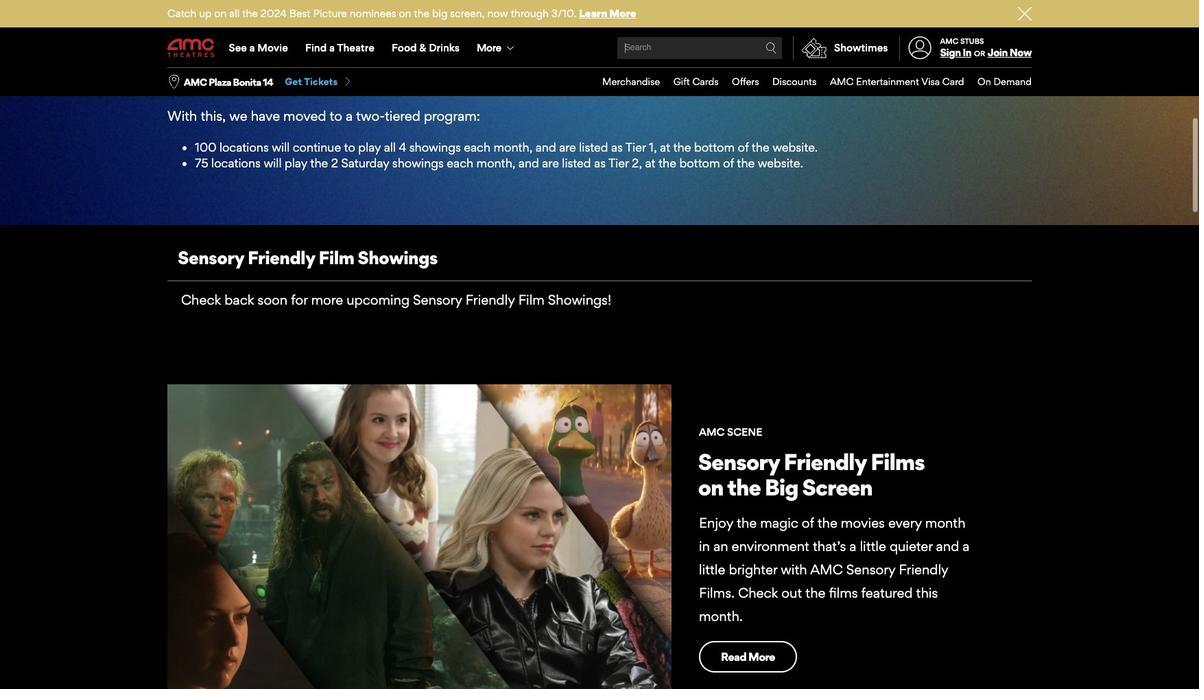 Task type: describe. For each thing, give the bounding box(es) containing it.
100
[[195, 140, 216, 155]]

order
[[593, 72, 626, 88]]

on
[[978, 76, 992, 87]]

learn more link
[[579, 7, 636, 20]]

now
[[488, 7, 508, 20]]

catch
[[167, 7, 196, 20]]

nominees
[[350, 7, 396, 20]]

a left "two-" at left top
[[346, 108, 353, 124]]

four
[[780, 25, 804, 41]]

per
[[850, 25, 870, 41]]

to up offers
[[739, 48, 752, 65]]

3/10.
[[552, 7, 577, 20]]

1,
[[649, 140, 657, 155]]

audiences,
[[343, 48, 409, 65]]

with
[[167, 108, 197, 124]]

1 vertical spatial film
[[519, 292, 545, 308]]

movie
[[258, 41, 288, 54]]

with down big
[[421, 25, 448, 41]]

mature
[[484, 48, 527, 65]]

0 vertical spatial film
[[319, 246, 354, 268]]

1 vertical spatial bottom
[[680, 156, 720, 170]]

month, up into
[[873, 25, 917, 41]]

for
[[291, 292, 308, 308]]

the inside sensory friendly films on the big screen
[[728, 474, 761, 501]]

month, up search the amc website text box
[[684, 25, 727, 41]]

films
[[871, 448, 925, 475]]

join now button
[[988, 46, 1032, 59]]

2 horizontal spatial have
[[980, 48, 1009, 65]]

two-
[[356, 108, 385, 124]]

from
[[167, 25, 200, 41]]

as right "well"
[[457, 48, 470, 65]]

through
[[511, 7, 549, 20]]

scene
[[728, 425, 763, 438]]

on inside sensory friendly films on the big screen
[[698, 474, 724, 501]]

in inside from the beginning, amc paired growth with evolution, beginning with one show a month, to now, four shows per month, with films catering to youth and family audiences, as well as a mature audiences. today, as we continue to welcome you back into theatres, we have reviewed all aspects of the program and have made a few changes in order to better serve you, our associates, and our business.
[[579, 72, 590, 88]]

check back soon for more upcoming sensory friendly film showings!
[[181, 292, 612, 308]]

1 vertical spatial at
[[645, 156, 656, 170]]

offers
[[732, 76, 759, 87]]

discounts link
[[759, 68, 817, 96]]

1 vertical spatial locations
[[211, 156, 261, 170]]

to up amc plaza bonita 14
[[221, 48, 234, 65]]

environment
[[732, 538, 810, 554]]

you,
[[721, 72, 748, 88]]

a right see
[[250, 41, 255, 54]]

food
[[392, 41, 417, 54]]

and inside enjoy the magic of the movies every month in an environment that's a little quieter and a little brighter with amc sensory friendly films. check out the films featured this month.
[[937, 538, 960, 554]]

visa
[[922, 76, 940, 87]]

paired
[[332, 25, 370, 41]]

amc plaza bonita 14 button
[[184, 75, 273, 89]]

plaza
[[209, 76, 231, 88]]

0 vertical spatial more
[[610, 7, 636, 20]]

amc inside from the beginning, amc paired growth with evolution, beginning with one show a month, to now, four shows per month, with films catering to youth and family audiences, as well as a mature audiences. today, as we continue to welcome you back into theatres, we have reviewed all aspects of the program and have made a few changes in order to better serve you, our associates, and our business.
[[295, 25, 328, 41]]

merchandise link
[[589, 68, 660, 96]]

showtimes link
[[793, 36, 888, 60]]

0 horizontal spatial back
[[225, 292, 254, 308]]

growth
[[374, 25, 418, 41]]

2 horizontal spatial we
[[958, 48, 976, 65]]

few
[[497, 72, 520, 88]]

sensory friendly film showings
[[178, 246, 438, 268]]

0 horizontal spatial little
[[699, 561, 726, 578]]

14
[[263, 76, 273, 88]]

read more
[[721, 650, 775, 663]]

program
[[333, 72, 386, 88]]

find a theatre link
[[297, 29, 383, 67]]

all inside 100 locations will continue to play all 4 showings each month, and are listed as tier 1, at the bottom of the website. 75 locations will play the 2 saturday showings each month, and are listed as tier 2, at the bottom of the website.
[[384, 140, 396, 155]]

an
[[714, 538, 729, 554]]

movies
[[841, 514, 885, 531]]

see
[[229, 41, 247, 54]]

1 vertical spatial website.
[[758, 156, 804, 170]]

reviewed
[[167, 72, 223, 88]]

as left 1,
[[611, 140, 623, 155]]

featured
[[862, 585, 913, 601]]

gift cards
[[674, 76, 719, 87]]

food & drinks link
[[383, 29, 468, 67]]

business.
[[895, 72, 951, 88]]

4
[[399, 140, 406, 155]]

0 horizontal spatial check
[[181, 292, 221, 308]]

to right order
[[629, 72, 642, 88]]

amc entertainment visa card link
[[817, 68, 965, 96]]

check inside enjoy the magic of the movies every month in an environment that's a little quieter and a little brighter with amc sensory friendly films. check out the films featured this month.
[[738, 585, 778, 601]]

month.
[[699, 608, 743, 625]]

amc for amc stubs sign in or join now
[[941, 36, 959, 46]]

theatres,
[[901, 48, 955, 65]]

1 vertical spatial showings
[[392, 156, 444, 170]]

a left few
[[487, 72, 494, 88]]

read
[[721, 650, 747, 663]]

1 horizontal spatial are
[[559, 140, 576, 155]]

amc stubs sign in or join now
[[941, 36, 1032, 59]]

on demand link
[[965, 68, 1032, 96]]

sign
[[941, 46, 961, 59]]

tiered
[[385, 108, 421, 124]]

see a movie
[[229, 41, 288, 54]]

1 vertical spatial tier
[[609, 156, 629, 170]]

show
[[637, 25, 670, 41]]

as left "well"
[[413, 48, 426, 65]]

0 vertical spatial play
[[358, 140, 381, 155]]

1 horizontal spatial we
[[660, 48, 678, 65]]

submit search icon image
[[766, 43, 777, 54]]

0 vertical spatial tier
[[626, 140, 646, 155]]

1 vertical spatial listed
[[562, 156, 591, 170]]

0 vertical spatial listed
[[579, 140, 608, 155]]

amc inside enjoy the magic of the movies every month in an environment that's a little quieter and a little brighter with amc sensory friendly films. check out the films featured this month.
[[811, 561, 843, 578]]

a right that's
[[850, 538, 857, 554]]

stubs
[[961, 36, 985, 46]]

gift cards link
[[660, 68, 719, 96]]

on demand
[[978, 76, 1032, 87]]

sensory inside enjoy the magic of the movies every month in an environment that's a little quieter and a little brighter with amc sensory friendly films. check out the films featured this month.
[[847, 561, 896, 578]]

0 horizontal spatial we
[[229, 108, 247, 124]]

best
[[289, 7, 311, 20]]

entertainment
[[856, 76, 920, 87]]

see a movie link
[[220, 29, 297, 67]]

up
[[199, 7, 212, 20]]

big
[[765, 474, 798, 501]]

today,
[[600, 48, 640, 65]]

associates,
[[775, 72, 841, 88]]

1 vertical spatial will
[[264, 156, 282, 170]]

catering
[[167, 48, 218, 65]]

read more link
[[699, 641, 797, 673]]

bonita
[[233, 76, 261, 88]]

1 horizontal spatial little
[[860, 538, 887, 554]]

0 vertical spatial at
[[660, 140, 671, 155]]

amc for amc entertainment visa card
[[830, 76, 854, 87]]



Task type: vqa. For each thing, say whether or not it's contained in the screenshot.
magic
yes



Task type: locate. For each thing, give the bounding box(es) containing it.
1 horizontal spatial at
[[660, 140, 671, 155]]

little
[[860, 538, 887, 554], [699, 561, 726, 578]]

youth
[[237, 48, 273, 65]]

card
[[943, 76, 965, 87]]

1 vertical spatial more
[[477, 41, 501, 54]]

amc plaza bonita 14
[[184, 76, 273, 88]]

back inside from the beginning, amc paired growth with evolution, beginning with one show a month, to now, four shows per month, with films catering to youth and family audiences, as well as a mature audiences. today, as we continue to welcome you back into theatres, we have reviewed all aspects of the program and have made a few changes in order to better serve you, our associates, and our business.
[[841, 48, 871, 65]]

drinks
[[429, 41, 460, 54]]

amc left plaza
[[184, 76, 207, 88]]

in inside enjoy the magic of the movies every month in an environment that's a little quieter and a little brighter with amc sensory friendly films. check out the films featured this month.
[[699, 538, 710, 554]]

search the AMC website text field
[[623, 43, 766, 53]]

serve
[[685, 72, 718, 88]]

all inside from the beginning, amc paired growth with evolution, beginning with one show a month, to now, four shows per month, with films catering to youth and family audiences, as well as a mature audiences. today, as we continue to welcome you back into theatres, we have reviewed all aspects of the program and have made a few changes in order to better serve you, our associates, and our business.
[[227, 72, 240, 88]]

friendly
[[248, 246, 315, 268], [466, 292, 515, 308], [784, 448, 867, 475], [899, 561, 949, 578]]

more inside button
[[477, 41, 501, 54]]

enjoy the magic of the movies every month in an environment that's a little quieter and a little brighter with amc sensory friendly films. check out the films featured this month.
[[699, 514, 970, 625]]

month, down program:
[[477, 156, 516, 170]]

1 horizontal spatial on
[[399, 7, 411, 20]]

friendly inside sensory friendly films on the big screen
[[784, 448, 867, 475]]

of inside enjoy the magic of the movies every month in an environment that's a little quieter and a little brighter with amc sensory friendly films. check out the films featured this month.
[[802, 514, 814, 531]]

at right 2,
[[645, 156, 656, 170]]

each
[[464, 140, 491, 155], [447, 156, 474, 170]]

all left 4
[[384, 140, 396, 155]]

1 horizontal spatial in
[[699, 538, 710, 554]]

1 horizontal spatial more
[[610, 7, 636, 20]]

1 vertical spatial films
[[829, 585, 858, 601]]

1 vertical spatial play
[[285, 156, 307, 170]]

sign in or join amc stubs element
[[899, 29, 1032, 67]]

little up films.
[[699, 561, 726, 578]]

to up saturday
[[344, 140, 355, 155]]

showtimes
[[835, 41, 888, 54]]

more
[[311, 292, 343, 308]]

in
[[579, 72, 590, 88], [699, 538, 710, 554]]

continue up 2
[[293, 140, 341, 155]]

0 horizontal spatial our
[[751, 72, 771, 88]]

cookie consent banner dialog
[[0, 652, 1200, 689]]

continue
[[682, 48, 736, 65], [293, 140, 341, 155]]

tickets
[[304, 76, 338, 87]]

with up the theatres,
[[921, 25, 947, 41]]

tier up 2,
[[626, 140, 646, 155]]

find a theatre
[[305, 41, 375, 54]]

0 horizontal spatial more
[[477, 41, 501, 54]]

a down evolution,
[[474, 48, 481, 65]]

play left 2
[[285, 156, 307, 170]]

1 vertical spatial menu
[[589, 68, 1032, 96]]

out
[[782, 585, 802, 601]]

bottom right 2,
[[680, 156, 720, 170]]

menu containing more
[[167, 29, 1032, 67]]

shows
[[808, 25, 846, 41]]

a down month
[[963, 538, 970, 554]]

0 vertical spatial website.
[[773, 140, 818, 155]]

listed left 2,
[[562, 156, 591, 170]]

this,
[[201, 108, 226, 124]]

a up search the amc website text box
[[673, 25, 680, 41]]

have up on demand link
[[980, 48, 1009, 65]]

little down movies
[[860, 538, 887, 554]]

1 horizontal spatial films
[[950, 25, 979, 41]]

bottom right 1,
[[694, 140, 735, 155]]

with this, we have moved to a two-tiered program:
[[167, 108, 480, 124]]

amc inside "amc entertainment visa card" link
[[830, 76, 854, 87]]

menu down you
[[589, 68, 1032, 96]]

more
[[610, 7, 636, 20], [477, 41, 501, 54], [749, 650, 775, 663]]

picture
[[313, 7, 347, 20]]

more right the read
[[749, 650, 775, 663]]

to left now,
[[731, 25, 743, 41]]

tier
[[626, 140, 646, 155], [609, 156, 629, 170]]

1 horizontal spatial our
[[871, 72, 892, 88]]

amc up sign
[[941, 36, 959, 46]]

at
[[660, 140, 671, 155], [645, 156, 656, 170]]

continue inside from the beginning, amc paired growth with evolution, beginning with one show a month, to now, four shows per month, with films catering to youth and family audiences, as well as a mature audiences. today, as we continue to welcome you back into theatres, we have reviewed all aspects of the program and have made a few changes in order to better serve you, our associates, and our business.
[[682, 48, 736, 65]]

1 vertical spatial back
[[225, 292, 254, 308]]

program:
[[424, 108, 480, 124]]

showings!
[[548, 292, 612, 308]]

amc inside amc stubs sign in or join now
[[941, 36, 959, 46]]

0 horizontal spatial film
[[319, 246, 354, 268]]

more up one
[[610, 7, 636, 20]]

listed left 1,
[[579, 140, 608, 155]]

get tickets link
[[285, 76, 353, 88]]

back left 'soon'
[[225, 292, 254, 308]]

2 horizontal spatial more
[[749, 650, 775, 663]]

0 vertical spatial continue
[[682, 48, 736, 65]]

showings
[[410, 140, 461, 155], [392, 156, 444, 170]]

0 vertical spatial are
[[559, 140, 576, 155]]

film up more
[[319, 246, 354, 268]]

aspects
[[243, 72, 291, 88]]

to right moved
[[330, 108, 342, 124]]

1 horizontal spatial play
[[358, 140, 381, 155]]

1 horizontal spatial film
[[519, 292, 545, 308]]

now,
[[747, 25, 777, 41]]

1 our from the left
[[751, 72, 771, 88]]

sensory friendly films image
[[167, 384, 672, 689]]

amc for amc scene
[[699, 425, 725, 438]]

2024
[[261, 7, 287, 20]]

all
[[229, 7, 240, 20], [227, 72, 240, 88], [384, 140, 396, 155]]

this
[[917, 585, 938, 601]]

welcome
[[755, 48, 812, 65]]

all right up
[[229, 7, 240, 20]]

0 vertical spatial all
[[229, 7, 240, 20]]

2 vertical spatial all
[[384, 140, 396, 155]]

user profile image
[[901, 37, 940, 59]]

friendly inside enjoy the magic of the movies every month in an environment that's a little quieter and a little brighter with amc sensory friendly films. check out the films featured this month.
[[899, 561, 949, 578]]

films inside enjoy the magic of the movies every month in an environment that's a little quieter and a little brighter with amc sensory friendly films. check out the films featured this month.
[[829, 585, 858, 601]]

showings right 4
[[410, 140, 461, 155]]

with up out
[[781, 561, 808, 578]]

locations down 100
[[211, 156, 261, 170]]

1 horizontal spatial check
[[738, 585, 778, 601]]

showings down 4
[[392, 156, 444, 170]]

1 vertical spatial all
[[227, 72, 240, 88]]

a
[[673, 25, 680, 41], [250, 41, 255, 54], [329, 41, 335, 54], [474, 48, 481, 65], [487, 72, 494, 88], [346, 108, 353, 124], [850, 538, 857, 554], [963, 538, 970, 554]]

discounts
[[773, 76, 817, 87]]

0 horizontal spatial continue
[[293, 140, 341, 155]]

back down 'per' at the right top of page
[[841, 48, 871, 65]]

theatre
[[337, 41, 375, 54]]

get tickets
[[285, 76, 338, 87]]

gift
[[674, 76, 690, 87]]

catch up on all the 2024 best picture nominees on the big screen, now through 3/10. learn more
[[167, 7, 636, 20]]

menu up order
[[167, 29, 1032, 67]]

on up enjoy
[[698, 474, 724, 501]]

0 vertical spatial little
[[860, 538, 887, 554]]

amc for amc plaza bonita 14
[[184, 76, 207, 88]]

well
[[429, 48, 454, 65]]

made
[[449, 72, 483, 88]]

all down youth
[[227, 72, 240, 88]]

0 horizontal spatial at
[[645, 156, 656, 170]]

1 vertical spatial in
[[699, 538, 710, 554]]

100 locations will continue to play all 4 showings each month, and are listed as tier 1, at the bottom of the website. 75 locations will play the 2 saturday showings each month, and are listed as tier 2, at the bottom of the website.
[[195, 140, 818, 170]]

0 vertical spatial in
[[579, 72, 590, 88]]

beginning
[[515, 25, 577, 41]]

will left 2
[[264, 156, 282, 170]]

as left 2,
[[594, 156, 606, 170]]

in
[[963, 46, 972, 59]]

have down 14
[[251, 108, 280, 124]]

are
[[559, 140, 576, 155], [542, 156, 559, 170]]

0 horizontal spatial have
[[251, 108, 280, 124]]

magic
[[761, 514, 799, 531]]

1 vertical spatial have
[[416, 72, 445, 88]]

0 vertical spatial check
[[181, 292, 221, 308]]

0 vertical spatial locations
[[220, 140, 269, 155]]

we right the this, at top
[[229, 108, 247, 124]]

on up growth
[[399, 7, 411, 20]]

2 our from the left
[[871, 72, 892, 88]]

our right you,
[[751, 72, 771, 88]]

to
[[731, 25, 743, 41], [221, 48, 234, 65], [739, 48, 752, 65], [629, 72, 642, 88], [330, 108, 342, 124], [344, 140, 355, 155]]

75
[[195, 156, 208, 170]]

2 horizontal spatial on
[[698, 474, 724, 501]]

now
[[1010, 46, 1032, 59]]

1 vertical spatial check
[[738, 585, 778, 601]]

big
[[432, 7, 448, 20]]

amc down the best
[[295, 25, 328, 41]]

films inside from the beginning, amc paired growth with evolution, beginning with one show a month, to now, four shows per month, with films catering to youth and family audiences, as well as a mature audiences. today, as we continue to welcome you back into theatres, we have reviewed all aspects of the program and have made a few changes in order to better serve you, our associates, and our business.
[[950, 25, 979, 41]]

our down into
[[871, 72, 892, 88]]

0 horizontal spatial are
[[542, 156, 559, 170]]

evolution,
[[451, 25, 511, 41]]

0 horizontal spatial in
[[579, 72, 590, 88]]

to inside 100 locations will continue to play all 4 showings each month, and are listed as tier 1, at the bottom of the website. 75 locations will play the 2 saturday showings each month, and are listed as tier 2, at the bottom of the website.
[[344, 140, 355, 155]]

locations right 100
[[220, 140, 269, 155]]

you
[[815, 48, 838, 65]]

films left featured
[[829, 585, 858, 601]]

soon
[[258, 292, 288, 308]]

of
[[294, 72, 306, 88], [738, 140, 749, 155], [723, 156, 734, 170], [802, 514, 814, 531]]

in left order
[[579, 72, 590, 88]]

&
[[419, 41, 427, 54]]

sensory friendly films on the big screen
[[698, 448, 925, 501]]

0 vertical spatial bottom
[[694, 140, 735, 155]]

screen,
[[450, 7, 485, 20]]

merchandise
[[603, 76, 660, 87]]

2 vertical spatial more
[[749, 650, 775, 663]]

films up "in"
[[950, 25, 979, 41]]

of inside from the beginning, amc paired growth with evolution, beginning with one show a month, to now, four shows per month, with films catering to youth and family audiences, as well as a mature audiences. today, as we continue to welcome you back into theatres, we have reviewed all aspects of the program and have made a few changes in order to better serve you, our associates, and our business.
[[294, 72, 306, 88]]

1 vertical spatial little
[[699, 561, 726, 578]]

at right 1,
[[660, 140, 671, 155]]

1 vertical spatial are
[[542, 156, 559, 170]]

1 horizontal spatial continue
[[682, 48, 736, 65]]

tier left 2,
[[609, 156, 629, 170]]

menu containing merchandise
[[589, 68, 1032, 96]]

0 horizontal spatial on
[[214, 7, 227, 20]]

continue inside 100 locations will continue to play all 4 showings each month, and are listed as tier 1, at the bottom of the website. 75 locations will play the 2 saturday showings each month, and are listed as tier 2, at the bottom of the website.
[[293, 140, 341, 155]]

enjoy
[[699, 514, 734, 531]]

as down show
[[644, 48, 657, 65]]

month, down few
[[494, 140, 533, 155]]

play up saturday
[[358, 140, 381, 155]]

2
[[331, 156, 338, 170]]

0 vertical spatial back
[[841, 48, 871, 65]]

0 vertical spatial will
[[272, 140, 290, 155]]

amc logo image
[[167, 39, 215, 57], [167, 39, 215, 57]]

0 vertical spatial showings
[[410, 140, 461, 155]]

0 vertical spatial each
[[464, 140, 491, 155]]

we down stubs
[[958, 48, 976, 65]]

amc down that's
[[811, 561, 843, 578]]

0 vertical spatial have
[[980, 48, 1009, 65]]

sign in button
[[941, 46, 972, 59]]

cards
[[693, 76, 719, 87]]

1 vertical spatial continue
[[293, 140, 341, 155]]

showtimes image
[[794, 36, 835, 60]]

join
[[988, 46, 1008, 59]]

menu
[[167, 29, 1032, 67], [589, 68, 1032, 96]]

amc inside amc plaza bonita 14 button
[[184, 76, 207, 88]]

locations
[[220, 140, 269, 155], [211, 156, 261, 170]]

in left the "an"
[[699, 538, 710, 554]]

more down now
[[477, 41, 501, 54]]

as
[[413, 48, 426, 65], [457, 48, 470, 65], [644, 48, 657, 65], [611, 140, 623, 155], [594, 156, 606, 170]]

film left showings!
[[519, 292, 545, 308]]

continue up the serve
[[682, 48, 736, 65]]

beginning,
[[227, 25, 292, 41]]

with down learn
[[580, 25, 607, 41]]

1 horizontal spatial have
[[416, 72, 445, 88]]

will down moved
[[272, 140, 290, 155]]

have down "well"
[[416, 72, 445, 88]]

films
[[950, 25, 979, 41], [829, 585, 858, 601]]

better
[[645, 72, 682, 88]]

a right find
[[329, 41, 335, 54]]

film
[[319, 246, 354, 268], [519, 292, 545, 308]]

2 vertical spatial have
[[251, 108, 280, 124]]

we up better
[[660, 48, 678, 65]]

month,
[[684, 25, 727, 41], [873, 25, 917, 41], [494, 140, 533, 155], [477, 156, 516, 170]]

get
[[285, 76, 302, 87]]

screen
[[802, 474, 873, 501]]

0 horizontal spatial play
[[285, 156, 307, 170]]

with inside enjoy the magic of the movies every month in an environment that's a little quieter and a little brighter with amc sensory friendly films. check out the films featured this month.
[[781, 561, 808, 578]]

0 vertical spatial menu
[[167, 29, 1032, 67]]

1 vertical spatial each
[[447, 156, 474, 170]]

amc left scene
[[699, 425, 725, 438]]

0 vertical spatial films
[[950, 25, 979, 41]]

1 horizontal spatial back
[[841, 48, 871, 65]]

listed
[[579, 140, 608, 155], [562, 156, 591, 170]]

amc down you
[[830, 76, 854, 87]]

on right up
[[214, 7, 227, 20]]

0 horizontal spatial films
[[829, 585, 858, 601]]

sensory inside sensory friendly films on the big screen
[[698, 448, 780, 475]]



